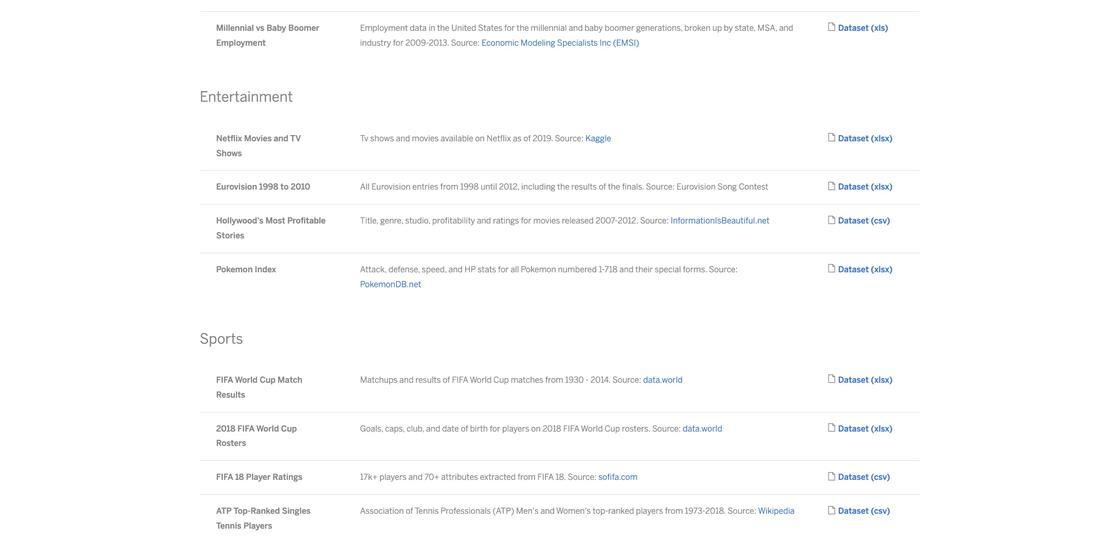 Task type: vqa. For each thing, say whether or not it's contained in the screenshot.


Task type: locate. For each thing, give the bounding box(es) containing it.
2 vertical spatial players
[[636, 507, 663, 516]]

results right matchups
[[416, 375, 441, 385]]

stories
[[216, 231, 244, 241]]

cup left match
[[260, 375, 276, 385]]

dataset for association of tennis professionals (atp) men's and women's top-ranked players from 1973-2018. source: wikipedia
[[838, 507, 869, 516]]

csv
[[874, 216, 887, 226], [874, 473, 887, 482], [874, 507, 887, 516]]

1 eurovision from the left
[[216, 182, 257, 192]]

kaggle link
[[586, 134, 611, 143]]

for right ratings at the left of page
[[521, 216, 532, 226]]

9 ( from the top
[[871, 507, 874, 516]]

4 ( from the top
[[871, 216, 874, 226]]

cup left matches
[[494, 375, 509, 385]]

pokemon left index
[[216, 265, 253, 275]]

( for matchups and results of fifa world cup matches from 1930 - 2014. source: data.world
[[871, 375, 874, 385]]

title, genre, studio, profitability and ratings for movies released 2007-2012. source: informationisbeautiful.net
[[360, 216, 770, 226]]

2 dataset ( csv ) from the top
[[838, 473, 890, 482]]

birth
[[470, 424, 488, 434]]

1 2018 from the left
[[216, 424, 236, 434]]

world left matches
[[470, 375, 492, 385]]

singles
[[282, 507, 311, 516]]

to
[[280, 182, 289, 192]]

millennial vs baby boomer employment
[[216, 23, 320, 48]]

of right the association
[[406, 507, 413, 516]]

1 netflix from the left
[[216, 134, 242, 143]]

results
[[216, 390, 245, 400]]

xlsx for goals, caps, club, and date of birth for players on 2018 fifa world cup rosters. source: data.world
[[874, 424, 890, 434]]

2 xlsx from the top
[[874, 182, 890, 192]]

1 horizontal spatial 1998
[[460, 182, 479, 192]]

netflix up shows
[[216, 134, 242, 143]]

0 horizontal spatial tennis
[[216, 521, 241, 531]]

netflix left as
[[487, 134, 511, 143]]

1 horizontal spatial on
[[531, 424, 541, 434]]

tennis down atp
[[216, 521, 241, 531]]

all
[[360, 182, 370, 192]]

fifa down 1930
[[563, 424, 579, 434]]

2 pokemon from the left
[[521, 265, 556, 275]]

1 pokemon from the left
[[216, 265, 253, 275]]

0 vertical spatial data.world link
[[643, 375, 683, 385]]

dataset ( xls )
[[838, 23, 889, 33]]

dataset for matchups and results of fifa world cup matches from 1930 - 2014. source: data.world
[[838, 375, 869, 385]]

world up 'results'
[[235, 375, 258, 385]]

2018 up the 18. at bottom
[[543, 424, 561, 434]]

0 horizontal spatial 1998
[[259, 182, 278, 192]]

2018
[[216, 424, 236, 434], [543, 424, 561, 434]]

employment down millennial
[[216, 38, 266, 48]]

1 horizontal spatial 2018
[[543, 424, 561, 434]]

1 vertical spatial players
[[380, 473, 407, 482]]

movies left released
[[533, 216, 560, 226]]

4 dataset ( xlsx ) from the top
[[838, 375, 893, 385]]

association of tennis professionals (atp) men's and women's top-ranked players from 1973-2018. source: wikipedia
[[360, 507, 795, 516]]

1 vertical spatial movies
[[533, 216, 560, 226]]

cup
[[260, 375, 276, 385], [494, 375, 509, 385], [281, 424, 297, 434], [605, 424, 620, 434]]

the
[[437, 23, 450, 33], [517, 23, 529, 33], [557, 182, 570, 192], [608, 182, 620, 192]]

2 eurovision from the left
[[372, 182, 411, 192]]

1 1998 from the left
[[259, 182, 278, 192]]

and left tv on the left top of page
[[274, 134, 288, 143]]

2018 fifa world cup rosters
[[216, 424, 297, 449]]

0 vertical spatial csv
[[874, 216, 887, 226]]

source: inside "employment data in the united states for the millennial and baby boomer generations, broken up by state, msa, and industry for 2009-2013. source:"
[[451, 38, 480, 48]]

atp
[[216, 507, 232, 516]]

employment inside "millennial vs baby boomer employment"
[[216, 38, 266, 48]]

1 dataset from the top
[[838, 23, 869, 33]]

ranked
[[608, 507, 634, 516]]

contest
[[739, 182, 769, 192]]

special
[[655, 265, 681, 275]]

1 horizontal spatial eurovision
[[372, 182, 411, 192]]

) for association of tennis professionals (atp) men's and women's top-ranked players from 1973-2018. source: wikipedia
[[887, 507, 890, 516]]

xlsx
[[874, 134, 890, 143], [874, 182, 890, 192], [874, 265, 890, 275], [874, 375, 890, 385], [874, 424, 890, 434]]

for left all
[[498, 265, 509, 275]]

for right birth
[[490, 424, 500, 434]]

in
[[429, 23, 435, 33]]

and left ratings at the left of page
[[477, 216, 491, 226]]

1 vertical spatial employment
[[216, 38, 266, 48]]

cup inside 2018 fifa world cup rosters
[[281, 424, 297, 434]]

data.world link
[[643, 375, 683, 385], [683, 424, 723, 434]]

and right '718'
[[620, 265, 634, 275]]

3 xlsx from the top
[[874, 265, 890, 275]]

netflix inside netflix movies and tv shows
[[216, 134, 242, 143]]

2 2018 from the left
[[543, 424, 561, 434]]

3 dataset ( xlsx ) from the top
[[838, 265, 893, 275]]

5 dataset from the top
[[838, 265, 869, 275]]

8 ( from the top
[[871, 473, 874, 482]]

1 dataset ( csv ) from the top
[[838, 216, 890, 226]]

of left finals.
[[599, 182, 606, 192]]

world
[[235, 375, 258, 385], [470, 375, 492, 385], [256, 424, 279, 434], [581, 424, 603, 434]]

united
[[451, 23, 476, 33]]

2 dataset from the top
[[838, 134, 869, 143]]

title,
[[360, 216, 379, 226]]

1 horizontal spatial employment
[[360, 23, 408, 33]]

70+
[[425, 473, 439, 482]]

source: right 'forms.'
[[709, 265, 738, 275]]

0 horizontal spatial 2018
[[216, 424, 236, 434]]

dataset ( xlsx ) for attack, defense, speed, and hp stats for all pokemon numbered 1-718 and their special forms. source: pokemondb.net
[[838, 265, 893, 275]]

movies left the available
[[412, 134, 439, 143]]

data.world
[[643, 375, 683, 385], [683, 424, 723, 434]]

numbered
[[558, 265, 597, 275]]

2 vertical spatial csv
[[874, 507, 887, 516]]

1998
[[259, 182, 278, 192], [460, 182, 479, 192]]

6 dataset from the top
[[838, 375, 869, 385]]

modeling
[[521, 38, 555, 48]]

fifa up rosters
[[238, 424, 254, 434]]

4 dataset from the top
[[838, 216, 869, 226]]

source:
[[451, 38, 480, 48], [555, 134, 584, 143], [646, 182, 675, 192], [640, 216, 669, 226], [709, 265, 738, 275], [613, 375, 641, 385], [652, 424, 681, 434], [568, 473, 597, 482], [728, 507, 757, 516]]

the up modeling
[[517, 23, 529, 33]]

1998 left until
[[460, 182, 479, 192]]

0 vertical spatial employment
[[360, 23, 408, 33]]

of
[[524, 134, 531, 143], [599, 182, 606, 192], [443, 375, 450, 385], [461, 424, 468, 434], [406, 507, 413, 516]]

pokemon right all
[[521, 265, 556, 275]]

5 ( from the top
[[871, 265, 874, 275]]

world down fifa world cup match results
[[256, 424, 279, 434]]

cup down match
[[281, 424, 297, 434]]

generations,
[[636, 23, 683, 33]]

0 vertical spatial players
[[502, 424, 529, 434]]

attack,
[[360, 265, 387, 275]]

5 dataset ( xlsx ) from the top
[[838, 424, 893, 434]]

( for association of tennis professionals (atp) men's and women's top-ranked players from 1973-2018. source: wikipedia
[[871, 507, 874, 516]]

rosters.
[[622, 424, 650, 434]]

1 vertical spatial tennis
[[216, 521, 241, 531]]

players right birth
[[502, 424, 529, 434]]

1 vertical spatial data.world link
[[683, 424, 723, 434]]

up
[[713, 23, 722, 33]]

2018 up rosters
[[216, 424, 236, 434]]

tennis down 70+
[[415, 507, 439, 516]]

matches
[[511, 375, 544, 385]]

source: right 2014.
[[613, 375, 641, 385]]

from left 1973-
[[665, 507, 683, 516]]

5 xlsx from the top
[[874, 424, 890, 434]]

0 horizontal spatial employment
[[216, 38, 266, 48]]

finals.
[[622, 182, 644, 192]]

hollywood's most profitable stories
[[216, 216, 326, 241]]

2 csv from the top
[[874, 473, 887, 482]]

1 horizontal spatial results
[[572, 182, 597, 192]]

1 horizontal spatial movies
[[533, 216, 560, 226]]

on right the available
[[475, 134, 485, 143]]

2018.
[[706, 507, 726, 516]]

dataset ( xlsx ) for goals, caps, club, and date of birth for players on 2018 fifa world cup rosters. source: data.world
[[838, 424, 893, 434]]

eurovision
[[216, 182, 257, 192], [372, 182, 411, 192], [677, 182, 716, 192]]

eurovision right all
[[372, 182, 411, 192]]

0 vertical spatial results
[[572, 182, 597, 192]]

9 dataset from the top
[[838, 507, 869, 516]]

( for tv shows and movies available on netflix as of 2019. source: kaggle
[[871, 134, 874, 143]]

dataset ( csv ) for sports
[[838, 473, 890, 482]]

2012.
[[618, 216, 638, 226]]

sports
[[200, 330, 243, 347]]

players right ranked
[[636, 507, 663, 516]]

dataset for tv shows and movies available on netflix as of 2019. source: kaggle
[[838, 134, 869, 143]]

0 horizontal spatial eurovision
[[216, 182, 257, 192]]

eurovision up "hollywood's"
[[216, 182, 257, 192]]

hollywood's
[[216, 216, 264, 226]]

profitability
[[432, 216, 475, 226]]

players right 17k+ in the left of the page
[[380, 473, 407, 482]]

2 horizontal spatial eurovision
[[677, 182, 716, 192]]

3 eurovision from the left
[[677, 182, 716, 192]]

0 horizontal spatial results
[[416, 375, 441, 385]]

on down matches
[[531, 424, 541, 434]]

caps,
[[385, 424, 405, 434]]

source: inside the 'attack, defense, speed, and hp stats for all pokemon numbered 1-718 and their special forms. source: pokemondb.net'
[[709, 265, 738, 275]]

attack, defense, speed, and hp stats for all pokemon numbered 1-718 and their special forms. source: pokemondb.net
[[360, 265, 738, 289]]

xls
[[874, 23, 885, 33]]

dataset ( csv )
[[838, 216, 890, 226], [838, 473, 890, 482], [838, 507, 890, 516]]

dataset
[[838, 23, 869, 33], [838, 134, 869, 143], [838, 182, 869, 192], [838, 216, 869, 226], [838, 265, 869, 275], [838, 375, 869, 385], [838, 424, 869, 434], [838, 473, 869, 482], [838, 507, 869, 516]]

) for tv shows and movies available on netflix as of 2019. source: kaggle
[[890, 134, 893, 143]]

eurovision left song
[[677, 182, 716, 192]]

1 vertical spatial dataset ( csv )
[[838, 473, 890, 482]]

6 ( from the top
[[871, 375, 874, 385]]

index
[[255, 265, 276, 275]]

1 horizontal spatial netflix
[[487, 134, 511, 143]]

2013.
[[429, 38, 449, 48]]

1998 left to
[[259, 182, 278, 192]]

released
[[562, 216, 594, 226]]

of up "date"
[[443, 375, 450, 385]]

by
[[724, 23, 733, 33]]

source: down united
[[451, 38, 480, 48]]

1 dataset ( xlsx ) from the top
[[838, 134, 893, 143]]

for left 2009-
[[393, 38, 404, 48]]

1 horizontal spatial pokemon
[[521, 265, 556, 275]]

fifa up 'results'
[[216, 375, 233, 385]]

1 vertical spatial csv
[[874, 473, 887, 482]]

eurovision 1998 to 2010
[[216, 182, 310, 192]]

0 vertical spatial on
[[475, 134, 485, 143]]

tv
[[290, 134, 301, 143]]

pokemon inside the 'attack, defense, speed, and hp stats for all pokemon numbered 1-718 and their special forms. source: pokemondb.net'
[[521, 265, 556, 275]]

0 horizontal spatial pokemon
[[216, 265, 253, 275]]

)
[[885, 23, 889, 33], [890, 134, 893, 143], [890, 182, 893, 192], [887, 216, 890, 226], [890, 265, 893, 275], [890, 375, 893, 385], [890, 424, 893, 434], [887, 473, 890, 482], [887, 507, 890, 516]]

professionals
[[441, 507, 491, 516]]

( for attack, defense, speed, and hp stats for all pokemon numbered 1-718 and their special forms. source: pokemondb.net
[[871, 265, 874, 275]]

informationisbeautiful.net
[[671, 216, 770, 226]]

( for goals, caps, club, and date of birth for players on 2018 fifa world cup rosters. source: data.world
[[871, 424, 874, 434]]

7 ( from the top
[[871, 424, 874, 434]]

world inside 2018 fifa world cup rosters
[[256, 424, 279, 434]]

tennis inside atp top-ranked singles tennis players
[[216, 521, 241, 531]]

) for goals, caps, club, and date of birth for players on 2018 fifa world cup rosters. source: data.world
[[890, 424, 893, 434]]

18
[[235, 473, 244, 482]]

1-
[[599, 265, 605, 275]]

7 dataset from the top
[[838, 424, 869, 434]]

attributes
[[441, 473, 478, 482]]

2019.
[[533, 134, 553, 143]]

0 horizontal spatial netflix
[[216, 134, 242, 143]]

and up "specialists"
[[569, 23, 583, 33]]

dataset ( xlsx )
[[838, 134, 893, 143], [838, 182, 893, 192], [838, 265, 893, 275], [838, 375, 893, 385], [838, 424, 893, 434]]

csv for sports
[[874, 473, 887, 482]]

source: right 2019.
[[555, 134, 584, 143]]

inc
[[600, 38, 611, 48]]

2 ( from the top
[[871, 134, 874, 143]]

ratings
[[493, 216, 519, 226]]

1 ( from the top
[[871, 23, 874, 33]]

economic modeling specialists inc (emsi) link
[[482, 38, 639, 48]]

0 horizontal spatial movies
[[412, 134, 439, 143]]

1 horizontal spatial tennis
[[415, 507, 439, 516]]

0 vertical spatial dataset ( csv )
[[838, 216, 890, 226]]

4 xlsx from the top
[[874, 375, 890, 385]]

1 vertical spatial on
[[531, 424, 541, 434]]

results up released
[[572, 182, 597, 192]]

17k+ players and 70+ attributes extracted from fifa 18. source: sofifa.com
[[360, 473, 638, 482]]

hp
[[465, 265, 476, 275]]

for for profitability
[[521, 216, 532, 226]]

) for attack, defense, speed, and hp stats for all pokemon numbered 1-718 and their special forms. source: pokemondb.net
[[890, 265, 893, 275]]

2 horizontal spatial players
[[636, 507, 663, 516]]

1 xlsx from the top
[[874, 134, 890, 143]]

shows
[[216, 148, 242, 158]]

3 ( from the top
[[871, 182, 874, 192]]

millennial
[[531, 23, 567, 33]]

8 dataset from the top
[[838, 473, 869, 482]]

for up economic
[[504, 23, 515, 33]]

xlsx for matchups and results of fifa world cup matches from 1930 - 2014. source: data.world
[[874, 375, 890, 385]]

for inside the 'attack, defense, speed, and hp stats for all pokemon numbered 1-718 and their special forms. source: pokemondb.net'
[[498, 265, 509, 275]]

tennis
[[415, 507, 439, 516], [216, 521, 241, 531]]

pokemon
[[216, 265, 253, 275], [521, 265, 556, 275]]

employment up industry
[[360, 23, 408, 33]]

kaggle
[[586, 134, 611, 143]]

2 vertical spatial dataset ( csv )
[[838, 507, 890, 516]]

2 netflix from the left
[[487, 134, 511, 143]]

and inside netflix movies and tv shows
[[274, 134, 288, 143]]

1 csv from the top
[[874, 216, 887, 226]]

xlsx for tv shows and movies available on netflix as of 2019. source: kaggle
[[874, 134, 890, 143]]



Task type: describe. For each thing, give the bounding box(es) containing it.
and left "date"
[[426, 424, 440, 434]]

wikipedia link
[[758, 507, 795, 516]]

wikipedia
[[758, 507, 795, 516]]

and right msa,
[[779, 23, 794, 33]]

2 dataset ( xlsx ) from the top
[[838, 182, 893, 192]]

) for title, genre, studio, profitability and ratings for movies released 2007-2012. source: informationisbeautiful.net
[[887, 216, 890, 226]]

ranked
[[251, 507, 280, 516]]

employment inside "employment data in the united states for the millennial and baby boomer generations, broken up by state, msa, and industry for 2009-2013. source:"
[[360, 23, 408, 33]]

fifa up "date"
[[452, 375, 468, 385]]

date
[[442, 424, 459, 434]]

fifa inside 2018 fifa world cup rosters
[[238, 424, 254, 434]]

shows
[[370, 134, 394, 143]]

their
[[636, 265, 653, 275]]

economic
[[482, 38, 519, 48]]

studio,
[[405, 216, 430, 226]]

(emsi)
[[613, 38, 639, 48]]

source: right finals.
[[646, 182, 675, 192]]

and right men's
[[541, 507, 555, 516]]

2007-
[[596, 216, 618, 226]]

until
[[481, 182, 497, 192]]

most
[[266, 216, 285, 226]]

genre,
[[380, 216, 403, 226]]

2018 inside 2018 fifa world cup rosters
[[216, 424, 236, 434]]

and left hp
[[449, 265, 463, 275]]

dataset for 17k+ players and 70+ attributes extracted from fifa 18. source: sofifa.com
[[838, 473, 869, 482]]

for for and
[[498, 265, 509, 275]]

1 vertical spatial results
[[416, 375, 441, 385]]

2010
[[291, 182, 310, 192]]

dataset for attack, defense, speed, and hp stats for all pokemon numbered 1-718 and their special forms. source: pokemondb.net
[[838, 265, 869, 275]]

718
[[605, 265, 618, 275]]

3 dataset ( csv ) from the top
[[838, 507, 890, 516]]

3 csv from the top
[[874, 507, 887, 516]]

match
[[278, 375, 302, 385]]

from right extracted
[[518, 473, 536, 482]]

xlsx for attack, defense, speed, and hp stats for all pokemon numbered 1-718 and their special forms. source: pokemondb.net
[[874, 265, 890, 275]]

ratings
[[273, 473, 302, 482]]

states
[[478, 23, 503, 33]]

dataset ( xlsx ) for matchups and results of fifa world cup matches from 1930 - 2014. source: data.world
[[838, 375, 893, 385]]

cup inside fifa world cup match results
[[260, 375, 276, 385]]

boomer
[[288, 23, 320, 33]]

fifa world cup match results
[[216, 375, 302, 400]]

top-
[[593, 507, 608, 516]]

top-
[[234, 507, 251, 516]]

) for matchups and results of fifa world cup matches from 1930 - 2014. source: data.world
[[890, 375, 893, 385]]

3 dataset from the top
[[838, 182, 869, 192]]

msa,
[[758, 23, 778, 33]]

pokemon index
[[216, 265, 276, 275]]

from right the entries
[[440, 182, 458, 192]]

extracted
[[480, 473, 516, 482]]

csv for entertainment
[[874, 216, 887, 226]]

industry
[[360, 38, 391, 48]]

source: right 2012. in the top of the page
[[640, 216, 669, 226]]

dataset for goals, caps, club, and date of birth for players on 2018 fifa world cup rosters. source: data.world
[[838, 424, 869, 434]]

netflix movies and tv shows
[[216, 134, 301, 158]]

pokemondb.net
[[360, 280, 421, 289]]

of right as
[[524, 134, 531, 143]]

available
[[441, 134, 473, 143]]

all
[[511, 265, 519, 275]]

( for 17k+ players and 70+ attributes extracted from fifa 18. source: sofifa.com
[[871, 473, 874, 482]]

goals,
[[360, 424, 383, 434]]

baby
[[585, 23, 603, 33]]

17k+
[[360, 473, 378, 482]]

informationisbeautiful.net link
[[671, 216, 770, 226]]

entertainment
[[200, 89, 293, 106]]

0 horizontal spatial players
[[380, 473, 407, 482]]

club,
[[407, 424, 424, 434]]

dataset for title, genre, studio, profitability and ratings for movies released 2007-2012. source: informationisbeautiful.net
[[838, 216, 869, 226]]

goals, caps, club, and date of birth for players on 2018 fifa world cup rosters. source: data.world
[[360, 424, 723, 434]]

cup left rosters.
[[605, 424, 620, 434]]

broken
[[685, 23, 711, 33]]

0 vertical spatial movies
[[412, 134, 439, 143]]

( for title, genre, studio, profitability and ratings for movies released 2007-2012. source: informationisbeautiful.net
[[871, 216, 874, 226]]

source: right the 18. at bottom
[[568, 473, 597, 482]]

millennial
[[216, 23, 254, 33]]

and left 70+
[[409, 473, 423, 482]]

world inside fifa world cup match results
[[235, 375, 258, 385]]

source: right rosters.
[[652, 424, 681, 434]]

0 vertical spatial tennis
[[415, 507, 439, 516]]

2 1998 from the left
[[460, 182, 479, 192]]

women's
[[556, 507, 591, 516]]

and right 'shows'
[[396, 134, 410, 143]]

forms.
[[683, 265, 707, 275]]

boomer
[[605, 23, 635, 33]]

fifa 18 player ratings
[[216, 473, 302, 482]]

1930
[[565, 375, 584, 385]]

as
[[513, 134, 522, 143]]

fifa left the 18
[[216, 473, 233, 482]]

speed,
[[422, 265, 447, 275]]

2009-
[[406, 38, 429, 48]]

movies
[[244, 134, 272, 143]]

1 vertical spatial data.world
[[683, 424, 723, 434]]

data.world link for matchups and results of fifa world cup matches from 1930 - 2014. source:
[[643, 375, 683, 385]]

baby
[[267, 23, 286, 33]]

stats
[[478, 265, 496, 275]]

including
[[521, 182, 556, 192]]

employment data in the united states for the millennial and baby boomer generations, broken up by state, msa, and industry for 2009-2013. source:
[[360, 23, 794, 48]]

tv
[[360, 134, 369, 143]]

atp top-ranked singles tennis players
[[216, 507, 311, 531]]

matchups and results of fifa world cup matches from 1930 - 2014. source: data.world
[[360, 375, 683, 385]]

and right matchups
[[400, 375, 414, 385]]

1 horizontal spatial players
[[502, 424, 529, 434]]

defense,
[[389, 265, 420, 275]]

1973-
[[685, 507, 706, 516]]

for for the
[[504, 23, 515, 33]]

tv shows and movies available on netflix as of 2019. source: kaggle
[[360, 134, 611, 143]]

dataset ( xlsx ) for tv shows and movies available on netflix as of 2019. source: kaggle
[[838, 134, 893, 143]]

vs
[[256, 23, 265, 33]]

0 vertical spatial data.world
[[643, 375, 683, 385]]

0 horizontal spatial on
[[475, 134, 485, 143]]

world left rosters.
[[581, 424, 603, 434]]

source: right the 2018.
[[728, 507, 757, 516]]

data.world link for goals, caps, club, and date of birth for players on 2018 fifa world cup rosters. source:
[[683, 424, 723, 434]]

players
[[244, 521, 272, 531]]

the right in on the left
[[437, 23, 450, 33]]

the left finals.
[[608, 182, 620, 192]]

profitable
[[287, 216, 326, 226]]

18.
[[556, 473, 566, 482]]

fifa left the 18. at bottom
[[538, 473, 554, 482]]

) for 17k+ players and 70+ attributes extracted from fifa 18. source: sofifa.com
[[887, 473, 890, 482]]

(atp)
[[493, 507, 514, 516]]

dataset ( csv ) for entertainment
[[838, 216, 890, 226]]

from left 1930
[[545, 375, 563, 385]]

fifa inside fifa world cup match results
[[216, 375, 233, 385]]

of right "date"
[[461, 424, 468, 434]]

the right including
[[557, 182, 570, 192]]

song
[[718, 182, 737, 192]]



